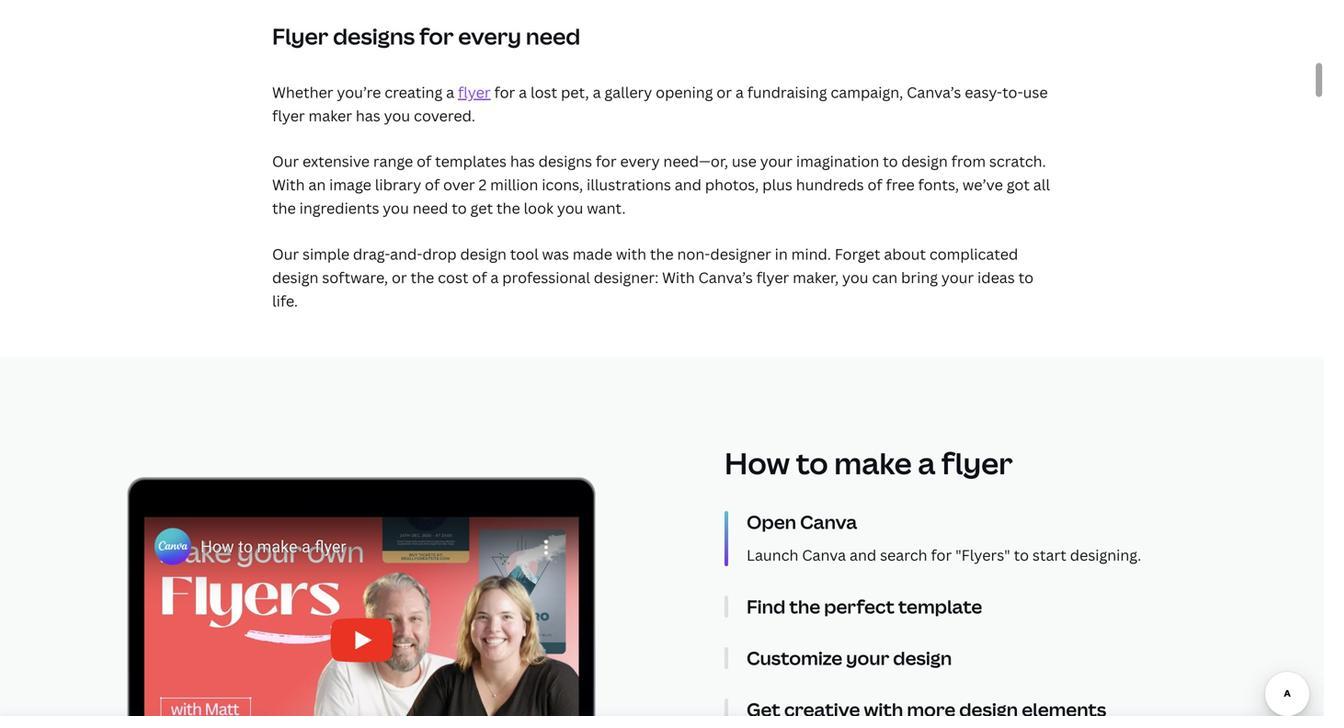 Task type: locate. For each thing, give the bounding box(es) containing it.
fundraising
[[747, 82, 827, 102]]

1 vertical spatial canva's
[[698, 268, 753, 287]]

1 horizontal spatial your
[[846, 646, 890, 671]]

1 vertical spatial designs
[[539, 151, 592, 171]]

canva's left the easy-
[[907, 82, 961, 102]]

every up 'illustrations'
[[620, 151, 660, 171]]

with down the 'non-' in the top right of the page
[[662, 268, 695, 287]]

canva's
[[907, 82, 961, 102], [698, 268, 753, 287]]

our left simple
[[272, 244, 299, 264]]

ingredients
[[299, 198, 379, 218]]

0 horizontal spatial has
[[356, 106, 381, 125]]

flyer up open canva dropdown button
[[942, 443, 1013, 483]]

plus
[[763, 175, 793, 195]]

million
[[490, 175, 538, 195]]

our
[[272, 151, 299, 171], [272, 244, 299, 264]]

for up 'illustrations'
[[596, 151, 617, 171]]

0 vertical spatial need
[[526, 21, 581, 51]]

range
[[373, 151, 413, 171]]

of right cost
[[472, 268, 487, 287]]

canva's inside our simple drag-and-drop design tool was made with the non-designer in mind. forget about complicated design software, or the cost of a professional designer: with canva's flyer maker, you can bring your ideas to life.
[[698, 268, 753, 287]]

canva's down designer
[[698, 268, 753, 287]]

gallery
[[605, 82, 652, 102]]

made
[[573, 244, 612, 264]]

the right with
[[650, 244, 674, 264]]

whether you're creating a flyer
[[272, 82, 491, 102]]

0 horizontal spatial use
[[732, 151, 757, 171]]

1 vertical spatial or
[[392, 268, 407, 287]]

creating
[[385, 82, 443, 102]]

you down forget
[[842, 268, 869, 287]]

or down and-
[[392, 268, 407, 287]]

canva's inside for a lost pet, a gallery opening or a fundraising campaign, canva's easy-to-use flyer maker has you covered.
[[907, 82, 961, 102]]

drag-
[[353, 244, 390, 264]]

0 vertical spatial use
[[1023, 82, 1048, 102]]

0 vertical spatial your
[[760, 151, 793, 171]]

use right the easy-
[[1023, 82, 1048, 102]]

need down over
[[413, 198, 448, 218]]

or right opening
[[717, 82, 732, 102]]

1 horizontal spatial with
[[662, 268, 695, 287]]

with
[[616, 244, 647, 264]]

1 vertical spatial canva
[[802, 545, 846, 565]]

our inside our simple drag-and-drop design tool was made with the non-designer in mind. forget about complicated design software, or the cost of a professional designer: with canva's flyer maker, you can bring your ideas to life.
[[272, 244, 299, 264]]

how
[[725, 443, 790, 483]]

you inside for a lost pet, a gallery opening or a fundraising campaign, canva's easy-to-use flyer maker has you covered.
[[384, 106, 410, 125]]

look
[[524, 198, 554, 218]]

design up fonts,
[[902, 151, 948, 171]]

0 horizontal spatial designs
[[333, 21, 415, 51]]

a right cost
[[491, 268, 499, 287]]

our for our extensive range of templates has designs for every need—or, use your imagination to design from scratch. with an image library of over 2 million icons, illustrations and photos, plus hundreds of free fonts, we've got all the ingredients you need to get the look you want.
[[272, 151, 299, 171]]

1 horizontal spatial and
[[850, 545, 877, 565]]

your down complicated
[[942, 268, 974, 287]]

find
[[747, 594, 786, 619]]

0 horizontal spatial your
[[760, 151, 793, 171]]

with left an
[[272, 175, 305, 195]]

our for our simple drag-and-drop design tool was made with the non-designer in mind. forget about complicated design software, or the cost of a professional designer: with canva's flyer maker, you can bring your ideas to life.
[[272, 244, 299, 264]]

extensive
[[303, 151, 370, 171]]

our inside our extensive range of templates has designs for every need—or, use your imagination to design from scratch. with an image library of over 2 million icons, illustrations and photos, plus hundreds of free fonts, we've got all the ingredients you need to get the look you want.
[[272, 151, 299, 171]]

designer:
[[594, 268, 659, 287]]

perfect
[[824, 594, 895, 619]]

canva for launch
[[802, 545, 846, 565]]

1 vertical spatial your
[[942, 268, 974, 287]]

you're
[[337, 82, 381, 102]]

and down need—or,
[[675, 175, 702, 195]]

0 vertical spatial canva's
[[907, 82, 961, 102]]

launch
[[747, 545, 799, 565]]

0 vertical spatial has
[[356, 106, 381, 125]]

1 our from the top
[[272, 151, 299, 171]]

to right how
[[796, 443, 828, 483]]

and left search
[[850, 545, 877, 565]]

open
[[747, 510, 796, 535]]

to
[[883, 151, 898, 171], [452, 198, 467, 218], [1019, 268, 1034, 287], [796, 443, 828, 483], [1014, 545, 1029, 565]]

1 horizontal spatial or
[[717, 82, 732, 102]]

use inside our extensive range of templates has designs for every need—or, use your imagination to design from scratch. with an image library of over 2 million icons, illustrations and photos, plus hundreds of free fonts, we've got all the ingredients you need to get the look you want.
[[732, 151, 757, 171]]

was
[[542, 244, 569, 264]]

flyer down the in
[[757, 268, 789, 287]]

design up the life.
[[272, 268, 319, 287]]

of
[[417, 151, 432, 171], [425, 175, 440, 195], [868, 175, 883, 195], [472, 268, 487, 287]]

of left free
[[868, 175, 883, 195]]

how to make a flyer
[[725, 443, 1013, 483]]

2
[[479, 175, 487, 195]]

2 our from the top
[[272, 244, 299, 264]]

for right flyer link
[[494, 82, 515, 102]]

for right search
[[931, 545, 952, 565]]

our left extensive
[[272, 151, 299, 171]]

bring
[[901, 268, 938, 287]]

0 vertical spatial and
[[675, 175, 702, 195]]

your
[[760, 151, 793, 171], [942, 268, 974, 287], [846, 646, 890, 671]]

flyer inside for a lost pet, a gallery opening or a fundraising campaign, canva's easy-to-use flyer maker has you covered.
[[272, 106, 305, 125]]

1 horizontal spatial use
[[1023, 82, 1048, 102]]

flyer
[[272, 21, 328, 51]]

the
[[272, 198, 296, 218], [497, 198, 520, 218], [650, 244, 674, 264], [411, 268, 434, 287], [789, 594, 820, 619]]

canva down open canva
[[802, 545, 846, 565]]

for
[[419, 21, 454, 51], [494, 82, 515, 102], [596, 151, 617, 171], [931, 545, 952, 565]]

to left get
[[452, 198, 467, 218]]

1 vertical spatial need
[[413, 198, 448, 218]]

has
[[356, 106, 381, 125], [510, 151, 535, 171]]

flyer inside our simple drag-and-drop design tool was made with the non-designer in mind. forget about complicated design software, or the cost of a professional designer: with canva's flyer maker, you can bring your ideas to life.
[[757, 268, 789, 287]]

designs up the whether you're creating a flyer
[[333, 21, 415, 51]]

0 horizontal spatial with
[[272, 175, 305, 195]]

need
[[526, 21, 581, 51], [413, 198, 448, 218]]

flyer up covered.
[[458, 82, 491, 102]]

your down 'find the perfect template'
[[846, 646, 890, 671]]

flyer down whether
[[272, 106, 305, 125]]

0 vertical spatial or
[[717, 82, 732, 102]]

image
[[329, 175, 371, 195]]

has down you're
[[356, 106, 381, 125]]

forget
[[835, 244, 881, 264]]

1 vertical spatial every
[[620, 151, 660, 171]]

search
[[880, 545, 928, 565]]

0 horizontal spatial or
[[392, 268, 407, 287]]

and
[[675, 175, 702, 195], [850, 545, 877, 565]]

start
[[1033, 545, 1067, 565]]

designs
[[333, 21, 415, 51], [539, 151, 592, 171]]

covered.
[[414, 106, 476, 125]]

and-
[[390, 244, 423, 264]]

0 horizontal spatial canva's
[[698, 268, 753, 287]]

a left lost
[[519, 82, 527, 102]]

1 vertical spatial with
[[662, 268, 695, 287]]

customize
[[747, 646, 843, 671]]

use
[[1023, 82, 1048, 102], [732, 151, 757, 171]]

designing.
[[1070, 545, 1142, 565]]

1 horizontal spatial has
[[510, 151, 535, 171]]

an
[[308, 175, 326, 195]]

1 horizontal spatial need
[[526, 21, 581, 51]]

or
[[717, 82, 732, 102], [392, 268, 407, 287]]

0 horizontal spatial every
[[458, 21, 521, 51]]

has up million
[[510, 151, 535, 171]]

0 vertical spatial with
[[272, 175, 305, 195]]

you down the whether you're creating a flyer
[[384, 106, 410, 125]]

design down template at the bottom of page
[[893, 646, 952, 671]]

1 horizontal spatial every
[[620, 151, 660, 171]]

maker,
[[793, 268, 839, 287]]

2 horizontal spatial your
[[942, 268, 974, 287]]

free
[[886, 175, 915, 195]]

canva right open
[[800, 510, 857, 535]]

flyer
[[458, 82, 491, 102], [272, 106, 305, 125], [757, 268, 789, 287], [942, 443, 1013, 483]]

need up lost
[[526, 21, 581, 51]]

1 horizontal spatial canva's
[[907, 82, 961, 102]]

every
[[458, 21, 521, 51], [620, 151, 660, 171]]

you
[[384, 106, 410, 125], [383, 198, 409, 218], [557, 198, 583, 218], [842, 268, 869, 287]]

designs up the icons,
[[539, 151, 592, 171]]

designs inside our extensive range of templates has designs for every need—or, use your imagination to design from scratch. with an image library of over 2 million icons, illustrations and photos, plus hundreds of free fonts, we've got all the ingredients you need to get the look you want.
[[539, 151, 592, 171]]

to right ideas
[[1019, 268, 1034, 287]]

design up cost
[[460, 244, 507, 264]]

your inside our simple drag-and-drop design tool was made with the non-designer in mind. forget about complicated design software, or the cost of a professional designer: with canva's flyer maker, you can bring your ideas to life.
[[942, 268, 974, 287]]

0 horizontal spatial and
[[675, 175, 702, 195]]

make
[[834, 443, 912, 483]]

1 vertical spatial and
[[850, 545, 877, 565]]

easy-
[[965, 82, 1002, 102]]

design
[[902, 151, 948, 171], [460, 244, 507, 264], [272, 268, 319, 287], [893, 646, 952, 671]]

with inside our simple drag-and-drop design tool was made with the non-designer in mind. forget about complicated design software, or the cost of a professional designer: with canva's flyer maker, you can bring your ideas to life.
[[662, 268, 695, 287]]

0 vertical spatial our
[[272, 151, 299, 171]]

1 vertical spatial has
[[510, 151, 535, 171]]

every up flyer link
[[458, 21, 521, 51]]

1 vertical spatial use
[[732, 151, 757, 171]]

use up 'photos,'
[[732, 151, 757, 171]]

with
[[272, 175, 305, 195], [662, 268, 695, 287]]

for up creating
[[419, 21, 454, 51]]

hundreds
[[796, 175, 864, 195]]

0 vertical spatial canva
[[800, 510, 857, 535]]

0 horizontal spatial need
[[413, 198, 448, 218]]

1 vertical spatial our
[[272, 244, 299, 264]]

1 horizontal spatial designs
[[539, 151, 592, 171]]

with inside our extensive range of templates has designs for every need—or, use your imagination to design from scratch. with an image library of over 2 million icons, illustrations and photos, plus hundreds of free fonts, we've got all the ingredients you need to get the look you want.
[[272, 175, 305, 195]]

of left over
[[425, 175, 440, 195]]

or inside for a lost pet, a gallery opening or a fundraising campaign, canva's easy-to-use flyer maker has you covered.
[[717, 82, 732, 102]]

your up plus
[[760, 151, 793, 171]]

canva
[[800, 510, 857, 535], [802, 545, 846, 565]]

photos,
[[705, 175, 759, 195]]



Task type: describe. For each thing, give the bounding box(es) containing it.
get
[[470, 198, 493, 218]]

"flyers"
[[956, 545, 1010, 565]]

can
[[872, 268, 898, 287]]

customize your design
[[747, 646, 952, 671]]

and inside our extensive range of templates has designs for every need—or, use your imagination to design from scratch. with an image library of over 2 million icons, illustrations and photos, plus hundreds of free fonts, we've got all the ingredients you need to get the look you want.
[[675, 175, 702, 195]]

the down million
[[497, 198, 520, 218]]

find the perfect template
[[747, 594, 982, 619]]

2 vertical spatial your
[[846, 646, 890, 671]]

non-
[[677, 244, 710, 264]]

whether
[[272, 82, 333, 102]]

to inside our simple drag-and-drop design tool was made with the non-designer in mind. forget about complicated design software, or the cost of a professional designer: with canva's flyer maker, you can bring your ideas to life.
[[1019, 268, 1034, 287]]

of inside our simple drag-and-drop design tool was made with the non-designer in mind. forget about complicated design software, or the cost of a professional designer: with canva's flyer maker, you can bring your ideas to life.
[[472, 268, 487, 287]]

software,
[[322, 268, 388, 287]]

for inside our extensive range of templates has designs for every need—or, use your imagination to design from scratch. with an image library of over 2 million icons, illustrations and photos, plus hundreds of free fonts, we've got all the ingredients you need to get the look you want.
[[596, 151, 617, 171]]

for a lost pet, a gallery opening or a fundraising campaign, canva's easy-to-use flyer maker has you covered.
[[272, 82, 1048, 125]]

our simple drag-and-drop design tool was made with the non-designer in mind. forget about complicated design software, or the cost of a professional designer: with canva's flyer maker, you can bring your ideas to life.
[[272, 244, 1034, 311]]

about
[[884, 244, 926, 264]]

a inside our simple drag-and-drop design tool was made with the non-designer in mind. forget about complicated design software, or the cost of a professional designer: with canva's flyer maker, you can bring your ideas to life.
[[491, 268, 499, 287]]

has inside for a lost pet, a gallery opening or a fundraising campaign, canva's easy-to-use flyer maker has you covered.
[[356, 106, 381, 125]]

a right make
[[918, 443, 936, 483]]

you down the icons,
[[557, 198, 583, 218]]

campaign,
[[831, 82, 903, 102]]

flyer link
[[458, 82, 491, 102]]

from
[[952, 151, 986, 171]]

drop
[[423, 244, 457, 264]]

lost
[[531, 82, 557, 102]]

life.
[[272, 291, 298, 311]]

the down and-
[[411, 268, 434, 287]]

simple
[[303, 244, 350, 264]]

maker
[[309, 106, 352, 125]]

illustrations
[[587, 175, 671, 195]]

of right range
[[417, 151, 432, 171]]

tool
[[510, 244, 539, 264]]

flyer designs for every need
[[272, 21, 581, 51]]

pet,
[[561, 82, 589, 102]]

imagination
[[796, 151, 879, 171]]

icons,
[[542, 175, 583, 195]]

for inside for a lost pet, a gallery opening or a fundraising campaign, canva's easy-to-use flyer maker has you covered.
[[494, 82, 515, 102]]

template
[[898, 594, 982, 619]]

use inside for a lost pet, a gallery opening or a fundraising campaign, canva's easy-to-use flyer maker has you covered.
[[1023, 82, 1048, 102]]

need—or,
[[663, 151, 728, 171]]

a left fundraising
[[736, 82, 744, 102]]

over
[[443, 175, 475, 195]]

the left ingredients
[[272, 198, 296, 218]]

customize your design button
[[747, 646, 1253, 671]]

need inside our extensive range of templates has designs for every need—or, use your imagination to design from scratch. with an image library of over 2 million icons, illustrations and photos, plus hundreds of free fonts, we've got all the ingredients you need to get the look you want.
[[413, 198, 448, 218]]

in
[[775, 244, 788, 264]]

0 vertical spatial designs
[[333, 21, 415, 51]]

designer
[[710, 244, 771, 264]]

design inside our extensive range of templates has designs for every need—or, use your imagination to design from scratch. with an image library of over 2 million icons, illustrations and photos, plus hundreds of free fonts, we've got all the ingredients you need to get the look you want.
[[902, 151, 948, 171]]

a right the pet,
[[593, 82, 601, 102]]

fonts,
[[918, 175, 959, 195]]

opening
[[656, 82, 713, 102]]

ideas
[[978, 268, 1015, 287]]

launch canva and search for "flyers" to start designing.
[[747, 545, 1142, 565]]

find the perfect template button
[[747, 594, 1253, 619]]

to left start
[[1014, 545, 1029, 565]]

has inside our extensive range of templates has designs for every need—or, use your imagination to design from scratch. with an image library of over 2 million icons, illustrations and photos, plus hundreds of free fonts, we've got all the ingredients you need to get the look you want.
[[510, 151, 535, 171]]

cost
[[438, 268, 469, 287]]

templates
[[435, 151, 507, 171]]

scratch.
[[989, 151, 1046, 171]]

canva for open
[[800, 510, 857, 535]]

we've
[[963, 175, 1003, 195]]

want.
[[587, 198, 626, 218]]

open canva button
[[747, 510, 1253, 535]]

to up free
[[883, 151, 898, 171]]

library
[[375, 175, 421, 195]]

your inside our extensive range of templates has designs for every need—or, use your imagination to design from scratch. with an image library of over 2 million icons, illustrations and photos, plus hundreds of free fonts, we've got all the ingredients you need to get the look you want.
[[760, 151, 793, 171]]

professional
[[502, 268, 590, 287]]

a left flyer link
[[446, 82, 454, 102]]

mind.
[[791, 244, 831, 264]]

you down library
[[383, 198, 409, 218]]

all
[[1033, 175, 1050, 195]]

or inside our simple drag-and-drop design tool was made with the non-designer in mind. forget about complicated design software, or the cost of a professional designer: with canva's flyer maker, you can bring your ideas to life.
[[392, 268, 407, 287]]

got
[[1007, 175, 1030, 195]]

every inside our extensive range of templates has designs for every need—or, use your imagination to design from scratch. with an image library of over 2 million icons, illustrations and photos, plus hundreds of free fonts, we've got all the ingredients you need to get the look you want.
[[620, 151, 660, 171]]

you inside our simple drag-and-drop design tool was made with the non-designer in mind. forget about complicated design software, or the cost of a professional designer: with canva's flyer maker, you can bring your ideas to life.
[[842, 268, 869, 287]]

our extensive range of templates has designs for every need—or, use your imagination to design from scratch. with an image library of over 2 million icons, illustrations and photos, plus hundreds of free fonts, we've got all the ingredients you need to get the look you want.
[[272, 151, 1050, 218]]

complicated
[[930, 244, 1018, 264]]

open canva
[[747, 510, 857, 535]]

the right find
[[789, 594, 820, 619]]

0 vertical spatial every
[[458, 21, 521, 51]]

to-
[[1002, 82, 1023, 102]]



Task type: vqa. For each thing, say whether or not it's contained in the screenshot.
the topmost And
yes



